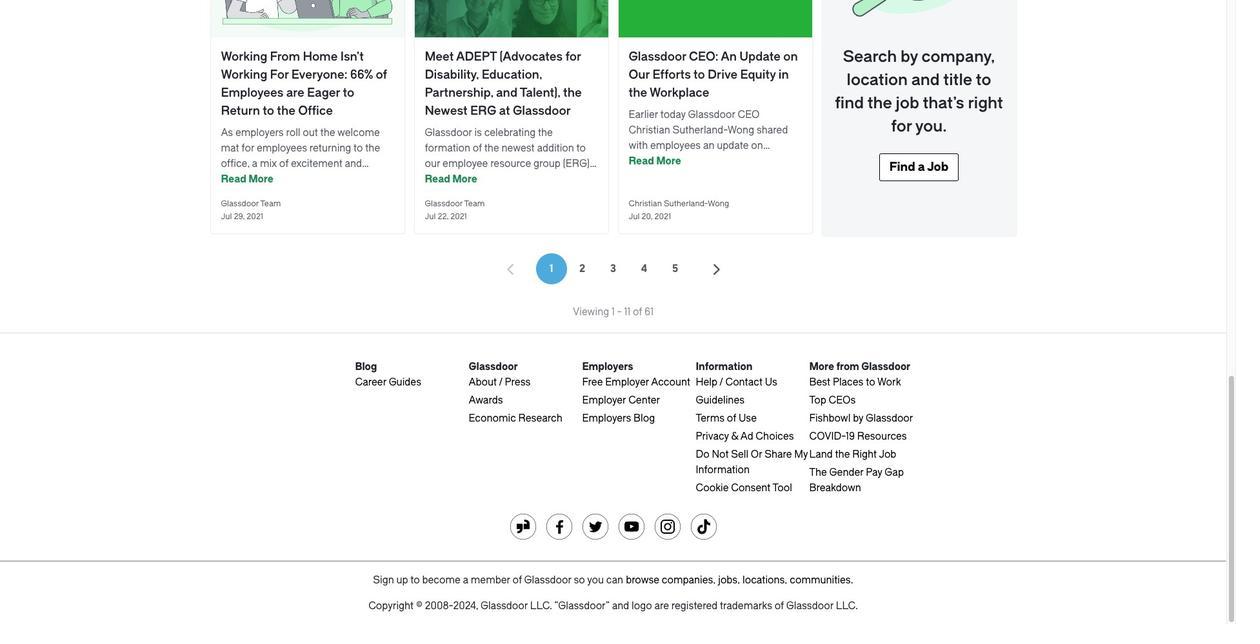 Task type: vqa. For each thing, say whether or not it's contained in the screenshot.
Best Places to Work link
yes



Task type: locate. For each thing, give the bounding box(es) containing it.
jul left 22,
[[425, 212, 436, 221]]

sell
[[731, 449, 749, 461]]

read up drive
[[629, 156, 654, 167]]

2
[[579, 263, 585, 275]]

on up progress at the right of the page
[[751, 140, 763, 152]]

my
[[795, 449, 808, 461]]

2 horizontal spatial read
[[629, 156, 654, 167]]

2021 right 20,
[[655, 212, 671, 221]]

family,
[[425, 174, 454, 185]]

partnership, inside glassdoor is celebrating the formation of the newest addition to our employee resource group (erg) family, adept (advocates for disability education, partnership, and talent)....
[[520, 189, 575, 201]]

1 horizontal spatial by
[[901, 48, 918, 66]]

/
[[499, 377, 503, 388], [720, 377, 723, 388]]

the up "roll"
[[277, 104, 296, 118]]

0 horizontal spatial 2021
[[247, 212, 263, 221]]

cookie consent tool link
[[696, 483, 792, 494]]

glassdoor inside glassdoor is celebrating the formation of the newest addition to our employee resource group (erg) family, adept (advocates for disability education, partnership, and talent)....
[[425, 127, 472, 139]]

2021 inside glassdoor team jul 22, 2021
[[451, 212, 467, 221]]

to up (erg) on the left of the page
[[577, 143, 586, 154]]

2021 inside glassdoor team jul 29, 2021
[[247, 212, 263, 221]]

and up that's
[[912, 71, 940, 89]]

so
[[574, 575, 585, 587]]

christian down earlier on the right of page
[[629, 125, 670, 136]]

partnership, inside meet adept (advocates for disability, education, partnership, and talent), the newest erg at glassdoor
[[425, 86, 494, 100]]

of inside working from home isn't working for everyone: 66% of employees are eager to return to the office
[[376, 68, 387, 82]]

read down the our
[[425, 174, 450, 185]]

employer down free
[[582, 395, 626, 407]]

the down location
[[868, 94, 892, 112]]

education, down resource at the top of page
[[469, 189, 518, 201]]

for inside search by company, location and title to find the job that's right for you.
[[891, 117, 912, 136]]

information down not
[[696, 465, 750, 476]]

more down employee
[[453, 174, 477, 185]]

19
[[846, 431, 855, 443]]

read more for glassdoor ceo: an update on our efforts to drive equity in the workplace
[[629, 156, 681, 167]]

1 horizontal spatial read
[[425, 174, 450, 185]]

sutherland- up an
[[673, 125, 728, 136]]

of left use
[[727, 413, 736, 425]]

0 vertical spatial employers
[[582, 361, 633, 373]]

partnership, down group
[[520, 189, 575, 201]]

0 horizontal spatial jul
[[221, 212, 232, 221]]

information up help / contact us link
[[696, 361, 753, 373]]

a inside button
[[918, 160, 925, 174]]

by inside 'more from glassdoor best places to work top ceos fishbowl by glassdoor covid-19 resources land the right job the gender pay gap breakdown'
[[853, 413, 864, 425]]

a right find
[[918, 160, 925, 174]]

addition
[[537, 143, 574, 154]]

partnership, down disability,
[[425, 86, 494, 100]]

browse companies link
[[626, 575, 713, 587]]

0 horizontal spatial a
[[252, 158, 258, 170]]

0 horizontal spatial 1
[[550, 263, 553, 275]]

1 vertical spatial education,
[[469, 189, 518, 201]]

a right become
[[463, 575, 469, 587]]

1 2021 from the left
[[247, 212, 263, 221]]

do not sell or share my information link
[[696, 449, 808, 476]]

66%
[[350, 68, 373, 82]]

the inside meet adept (advocates for disability, education, partnership, and talent), the newest erg at glassdoor
[[563, 86, 582, 100]]

jul inside glassdoor team jul 29, 2021
[[221, 212, 232, 221]]

glassdoor team jul 29, 2021
[[221, 199, 281, 221]]

sutherland- inside christian sutherland-wong jul 20, 2021
[[664, 199, 708, 208]]

to right progress at the right of the page
[[781, 156, 790, 167]]

job down resources
[[879, 449, 897, 461]]

2 horizontal spatial a
[[918, 160, 925, 174]]

a inside as employers roll out the welcome mat for employees returning to the office, a mix of excitement and uncertainty lingers among employees who've been...
[[252, 158, 258, 170]]

1 information from the top
[[696, 361, 753, 373]]

ceo:
[[689, 50, 719, 64]]

blog up career
[[355, 361, 377, 373]]

career
[[355, 377, 387, 388]]

1 horizontal spatial 2021
[[451, 212, 467, 221]]

0 vertical spatial blog
[[355, 361, 377, 373]]

member
[[471, 575, 510, 587]]

0 vertical spatial (advocates
[[500, 50, 563, 64]]

1 vertical spatial wong
[[708, 199, 729, 208]]

2021 for meet adept (advocates for disability, education, partnership, and talent), the newest erg at glassdoor
[[451, 212, 467, 221]]

2021 right 22,
[[451, 212, 467, 221]]

(advocates down resource at the top of page
[[492, 174, 544, 185]]

team inside glassdoor team jul 22, 2021
[[464, 199, 485, 208]]

to up right
[[976, 71, 992, 89]]

2 2021 from the left
[[451, 212, 467, 221]]

roll
[[286, 127, 300, 139]]

0 vertical spatial information
[[696, 361, 753, 373]]

0 vertical spatial on
[[784, 50, 798, 64]]

of inside information help / contact us guidelines terms of use privacy & ad choices do not sell or share my information cookie consent tool
[[727, 413, 736, 425]]

by up the covid-19 resources link
[[853, 413, 864, 425]]

glassdoor inside meet adept (advocates for disability, education, partnership, and talent), the newest erg at glassdoor
[[513, 104, 571, 118]]

more up greater
[[656, 156, 681, 167]]

and inside search by company, location and title to find the job that's right for you.
[[912, 71, 940, 89]]

of right mix
[[279, 158, 289, 170]]

glassdoor up resources
[[866, 413, 913, 425]]

read more up disability
[[425, 174, 477, 185]]

0 horizontal spatial read more
[[221, 174, 274, 185]]

1 vertical spatial partnership,
[[520, 189, 575, 201]]

0 horizontal spatial read
[[221, 174, 246, 185]]

0 horizontal spatial partnership,
[[425, 86, 494, 100]]

today
[[661, 109, 686, 121]]

1 vertical spatial job
[[879, 449, 897, 461]]

2 jul from the left
[[425, 212, 436, 221]]

glassdoor up about / press link
[[469, 361, 518, 373]]

home
[[303, 50, 338, 64]]

1 vertical spatial (advocates
[[492, 174, 544, 185]]

viewing
[[573, 307, 609, 318]]

read more for working from home isn't working for everyone: 66% of employees are eager to return to the office
[[221, 174, 274, 185]]

jul left 20,
[[629, 212, 640, 221]]

1 / from the left
[[499, 377, 503, 388]]

jul for meet adept (advocates for disability, education, partnership, and talent), the newest erg at glassdoor
[[425, 212, 436, 221]]

(advocates inside meet adept (advocates for disability, education, partnership, and talent), the newest erg at glassdoor
[[500, 50, 563, 64]]

to inside the glassdoor ceo: an update on our efforts to drive equity in the workplace
[[694, 68, 705, 82]]

more from glassdoor best places to work top ceos fishbowl by glassdoor covid-19 resources land the right job the gender pay gap breakdown
[[810, 361, 913, 494]]

the down celebrating
[[484, 143, 499, 154]]

christian up 20,
[[629, 199, 662, 208]]

1 link
[[536, 254, 567, 285]]

1 horizontal spatial are
[[655, 601, 669, 612]]

sutherland- down greater
[[664, 199, 708, 208]]

employees down "roll"
[[257, 143, 307, 154]]

prev icon image
[[502, 262, 518, 277]]

0 vertical spatial christian
[[629, 125, 670, 136]]

/ inside information help / contact us guidelines terms of use privacy & ad choices do not sell or share my information cookie consent tool
[[720, 377, 723, 388]]

sign
[[373, 575, 394, 587]]

2 information from the top
[[696, 465, 750, 476]]

(advocates inside glassdoor is celebrating the formation of the newest addition to our employee resource group (erg) family, adept (advocates for disability education, partnership, and talent)....
[[492, 174, 544, 185]]

0 horizontal spatial /
[[499, 377, 503, 388]]

1 vertical spatial on
[[751, 140, 763, 152]]

out
[[303, 127, 318, 139]]

the
[[810, 467, 827, 479]]

top
[[810, 395, 827, 407]]

adept down employee
[[457, 174, 490, 185]]

copyright
[[369, 601, 414, 612]]

0 horizontal spatial blog
[[355, 361, 377, 373]]

team for return
[[260, 199, 281, 208]]

us
[[765, 377, 778, 388]]

consent
[[731, 483, 771, 494]]

christian inside christian sutherland-wong jul 20, 2021
[[629, 199, 662, 208]]

4
[[641, 263, 647, 275]]

update
[[740, 50, 781, 64]]

wong down ceo
[[728, 125, 755, 136]]

about / press link
[[469, 377, 531, 388]]

1 horizontal spatial llc.
[[836, 601, 858, 612]]

diversity,
[[704, 171, 744, 183]]

ceos
[[829, 395, 856, 407]]

1 vertical spatial blog
[[634, 413, 655, 425]]

2 horizontal spatial read more
[[629, 156, 681, 167]]

gender
[[830, 467, 864, 479]]

1 vertical spatial are
[[655, 601, 669, 612]]

blog down center
[[634, 413, 655, 425]]

glassdoor up work
[[862, 361, 911, 373]]

llc. left "glassdoor"
[[530, 601, 552, 612]]

more for working from home isn't working for everyone: 66% of employees are eager to return to the office
[[249, 174, 274, 185]]

team down employee
[[464, 199, 485, 208]]

celebrating
[[484, 127, 536, 139]]

team inside glassdoor team jul 29, 2021
[[260, 199, 281, 208]]

glassdoor up 22,
[[425, 199, 463, 208]]

1 horizontal spatial read more
[[425, 174, 477, 185]]

0 vertical spatial adept
[[456, 50, 497, 64]]

/ right help
[[720, 377, 723, 388]]

to inside earlier today glassdoor ceo christian sutherland-wong shared with employees an update on glassdoor's efforts and progress to drive for greater diversity, equity, and inclusion...
[[781, 156, 790, 167]]

0 horizontal spatial team
[[260, 199, 281, 208]]

1 horizontal spatial on
[[784, 50, 798, 64]]

are
[[286, 86, 304, 100], [655, 601, 669, 612]]

2 christian from the top
[[629, 199, 662, 208]]

0 vertical spatial 1
[[550, 263, 553, 275]]

the right talent),
[[563, 86, 582, 100]]

0 vertical spatial partnership,
[[425, 86, 494, 100]]

as
[[221, 127, 233, 139]]

2 horizontal spatial 2021
[[655, 212, 671, 221]]

an
[[703, 140, 715, 152]]

1 team from the left
[[260, 199, 281, 208]]

on inside earlier today glassdoor ceo christian sutherland-wong shared with employees an update on glassdoor's efforts and progress to drive for greater diversity, equity, and inclusion...
[[751, 140, 763, 152]]

to left work
[[866, 377, 875, 388]]

of right '11'
[[633, 307, 642, 318]]

2 horizontal spatial employees
[[650, 140, 701, 152]]

glassdoor up an
[[688, 109, 736, 121]]

ceo
[[738, 109, 760, 121]]

1 horizontal spatial jul
[[425, 212, 436, 221]]

tool
[[773, 483, 792, 494]]

of right member
[[513, 575, 522, 587]]

blog inside blog career guides
[[355, 361, 377, 373]]

1 horizontal spatial a
[[463, 575, 469, 587]]

education, up talent),
[[482, 68, 542, 82]]

newest
[[502, 143, 535, 154]]

employees up glassdoor's
[[650, 140, 701, 152]]

location
[[847, 71, 908, 89]]

read more up drive
[[629, 156, 681, 167]]

of inside as employers roll out the welcome mat for employees returning to the office, a mix of excitement and uncertainty lingers among employees who've been...
[[279, 158, 289, 170]]

talent)....
[[425, 205, 465, 216]]

3 jul from the left
[[629, 212, 640, 221]]

1 left 2 link
[[550, 263, 553, 275]]

terms
[[696, 413, 725, 425]]

0 horizontal spatial are
[[286, 86, 304, 100]]

employers up free
[[582, 361, 633, 373]]

adept inside meet adept (advocates for disability, education, partnership, and talent), the newest erg at glassdoor
[[456, 50, 497, 64]]

glassdoor down talent),
[[513, 104, 571, 118]]

jul for working from home isn't working for everyone: 66% of employees are eager to return to the office
[[221, 212, 232, 221]]

&
[[732, 431, 739, 443]]

0 vertical spatial working
[[221, 50, 267, 64]]

more down mix
[[249, 174, 274, 185]]

1 vertical spatial employers
[[582, 413, 631, 425]]

the inside the glassdoor ceo: an update on our efforts to drive equity in the workplace
[[629, 86, 647, 100]]

about
[[469, 377, 497, 388]]

and right equity,
[[778, 171, 795, 183]]

job inside 'more from glassdoor best places to work top ceos fishbowl by glassdoor covid-19 resources land the right job the gender pay gap breakdown'
[[879, 449, 897, 461]]

to down ceo:
[[694, 68, 705, 82]]

office
[[298, 104, 333, 118]]

0 horizontal spatial job
[[879, 449, 897, 461]]

1 jul from the left
[[221, 212, 232, 221]]

are down for
[[286, 86, 304, 100]]

terms of use link
[[696, 413, 757, 425]]

employer up employer center link
[[605, 377, 649, 388]]

communities.
[[790, 575, 854, 587]]

help
[[696, 377, 718, 388]]

0 vertical spatial wong
[[728, 125, 755, 136]]

2 link
[[567, 254, 598, 285]]

1 vertical spatial adept
[[457, 174, 490, 185]]

jul inside glassdoor team jul 22, 2021
[[425, 212, 436, 221]]

are right logo
[[655, 601, 669, 612]]

of down locations link
[[775, 601, 784, 612]]

by inside search by company, location and title to find the job that's right for you.
[[901, 48, 918, 66]]

1 llc. from the left
[[530, 601, 552, 612]]

0 horizontal spatial llc.
[[530, 601, 552, 612]]

efforts
[[653, 68, 691, 82]]

1 vertical spatial christian
[[629, 199, 662, 208]]

to down welcome
[[354, 143, 363, 154]]

glassdoor up 29,
[[221, 199, 259, 208]]

find
[[890, 160, 916, 174]]

find
[[835, 94, 864, 112]]

employers down employer center link
[[582, 413, 631, 425]]

employers free employer account employer center employers blog
[[582, 361, 691, 425]]

jul left 29,
[[221, 212, 232, 221]]

earlier
[[629, 109, 658, 121]]

1 horizontal spatial blog
[[634, 413, 655, 425]]

read more up who've
[[221, 174, 274, 185]]

0 vertical spatial sutherland-
[[673, 125, 728, 136]]

2021 inside christian sutherland-wong jul 20, 2021
[[655, 212, 671, 221]]

read more for meet adept (advocates for disability, education, partnership, and talent), the newest erg at glassdoor
[[425, 174, 477, 185]]

the inside working from home isn't working for everyone: 66% of employees are eager to return to the office
[[277, 104, 296, 118]]

and up at
[[496, 86, 518, 100]]

the up addition
[[538, 127, 553, 139]]

on up in
[[784, 50, 798, 64]]

1 vertical spatial working
[[221, 68, 267, 82]]

team down lingers
[[260, 199, 281, 208]]

education,
[[482, 68, 542, 82], [469, 189, 518, 201]]

working
[[221, 50, 267, 64], [221, 68, 267, 82]]

sutherland-
[[673, 125, 728, 136], [664, 199, 708, 208]]

read for glassdoor ceo: an update on our efforts to drive equity in the workplace
[[629, 156, 654, 167]]

1 left -
[[612, 307, 615, 318]]

glassdoor up efforts
[[629, 50, 687, 64]]

of down is
[[473, 143, 482, 154]]

1 christian from the top
[[629, 125, 670, 136]]

employees right among
[[343, 174, 394, 185]]

adept
[[456, 50, 497, 64], [457, 174, 490, 185]]

1 vertical spatial 1
[[612, 307, 615, 318]]

and down 'returning' on the top of page
[[345, 158, 362, 170]]

glassdoor left so
[[524, 575, 572, 587]]

the down our
[[629, 86, 647, 100]]

0 horizontal spatial on
[[751, 140, 763, 152]]

2 / from the left
[[720, 377, 723, 388]]

read down office,
[[221, 174, 246, 185]]

christian inside earlier today glassdoor ceo christian sutherland-wong shared with employees an update on glassdoor's efforts and progress to drive for greater diversity, equity, and inclusion...
[[629, 125, 670, 136]]

of right 66%
[[376, 68, 387, 82]]

for
[[270, 68, 289, 82]]

to inside search by company, location and title to find the job that's right for you.
[[976, 71, 992, 89]]

/ left the press
[[499, 377, 503, 388]]

for inside meet adept (advocates for disability, education, partnership, and talent), the newest erg at glassdoor
[[566, 50, 581, 64]]

1 horizontal spatial job
[[927, 160, 949, 174]]

the
[[563, 86, 582, 100], [629, 86, 647, 100], [868, 94, 892, 112], [277, 104, 296, 118], [320, 127, 335, 139], [538, 127, 553, 139], [365, 143, 380, 154], [484, 143, 499, 154], [835, 449, 850, 461]]

employers blog link
[[582, 413, 655, 425]]

next icon image
[[709, 262, 724, 277]]

a left mix
[[252, 158, 258, 170]]

is
[[475, 127, 482, 139]]

2 employers from the top
[[582, 413, 631, 425]]

ad
[[741, 431, 754, 443]]

2008-
[[425, 601, 453, 612]]

0 horizontal spatial by
[[853, 413, 864, 425]]

of inside glassdoor is celebrating the formation of the newest addition to our employee resource group (erg) family, adept (advocates for disability education, partnership, and talent)....
[[473, 143, 482, 154]]

2 team from the left
[[464, 199, 485, 208]]

employees inside earlier today glassdoor ceo christian sutherland-wong shared with employees an update on glassdoor's efforts and progress to drive for greater diversity, equity, and inclusion...
[[650, 140, 701, 152]]

adept inside glassdoor is celebrating the formation of the newest addition to our employee resource group (erg) family, adept (advocates for disability education, partnership, and talent)....
[[457, 174, 490, 185]]

glassdoor up formation at the top left of the page
[[425, 127, 472, 139]]

glassdoor's
[[629, 156, 683, 167]]

0 vertical spatial job
[[927, 160, 949, 174]]

wong down diversity,
[[708, 199, 729, 208]]

more up 'best'
[[810, 361, 834, 373]]

1 vertical spatial sutherland-
[[664, 199, 708, 208]]

to inside 'more from glassdoor best places to work top ceos fishbowl by glassdoor covid-19 resources land the right job the gender pay gap breakdown'
[[866, 377, 875, 388]]

employers
[[236, 127, 284, 139]]

a
[[252, 158, 258, 170], [918, 160, 925, 174], [463, 575, 469, 587]]

employers
[[582, 361, 633, 373], [582, 413, 631, 425]]

0 vertical spatial employer
[[605, 377, 649, 388]]

the gender pay gap breakdown link
[[810, 467, 904, 494]]

who've
[[221, 189, 253, 201]]

for inside earlier today glassdoor ceo christian sutherland-wong shared with employees an update on glassdoor's efforts and progress to drive for greater diversity, equity, and inclusion...
[[654, 171, 667, 183]]

2 horizontal spatial jul
[[629, 212, 640, 221]]

0 vertical spatial education,
[[482, 68, 542, 82]]

1 vertical spatial by
[[853, 413, 864, 425]]

economic research link
[[469, 413, 563, 425]]

more inside 'more from glassdoor best places to work top ceos fishbowl by glassdoor covid-19 resources land the right job the gender pay gap breakdown'
[[810, 361, 834, 373]]

llc. down communities.
[[836, 601, 858, 612]]

/ for help
[[720, 377, 723, 388]]

center
[[629, 395, 660, 407]]

greater
[[669, 171, 702, 183]]

job right find
[[927, 160, 949, 174]]

welcome
[[338, 127, 380, 139]]

2021 right 29,
[[247, 212, 263, 221]]

/ inside the glassdoor about / press awards economic research
[[499, 377, 503, 388]]

1
[[550, 263, 553, 275], [612, 307, 615, 318]]

wong inside earlier today glassdoor ceo christian sutherland-wong shared with employees an update on glassdoor's efforts and progress to drive for greater diversity, equity, and inclusion...
[[728, 125, 755, 136]]

(advocates up talent),
[[500, 50, 563, 64]]

1 horizontal spatial partnership,
[[520, 189, 575, 201]]

more
[[656, 156, 681, 167], [249, 174, 274, 185], [453, 174, 477, 185], [810, 361, 834, 373]]

adept up disability,
[[456, 50, 497, 64]]

3 2021 from the left
[[655, 212, 671, 221]]

0 vertical spatial are
[[286, 86, 304, 100]]

0 vertical spatial by
[[901, 48, 918, 66]]

the inside search by company, location and title to find the job that's right for you.
[[868, 94, 892, 112]]

and
[[912, 71, 940, 89], [496, 86, 518, 100], [718, 156, 736, 167], [345, 158, 362, 170], [778, 171, 795, 183], [577, 189, 595, 201], [612, 601, 629, 612]]

1 vertical spatial information
[[696, 465, 750, 476]]

the up 'returning' on the top of page
[[320, 127, 335, 139]]

1 horizontal spatial /
[[720, 377, 723, 388]]

education, inside glassdoor is celebrating the formation of the newest addition to our employee resource group (erg) family, adept (advocates for disability education, partnership, and talent)....
[[469, 189, 518, 201]]

formation
[[425, 143, 470, 154]]

and inside meet adept (advocates for disability, education, partnership, and talent), the newest erg at glassdoor
[[496, 86, 518, 100]]

1 horizontal spatial team
[[464, 199, 485, 208]]



Task type: describe. For each thing, give the bounding box(es) containing it.
glassdoor team jul 22, 2021
[[425, 199, 485, 221]]

excitement
[[291, 158, 343, 170]]

1 working from the top
[[221, 50, 267, 64]]

glassdoor inside the glassdoor about / press awards economic research
[[469, 361, 518, 373]]

glassdoor inside glassdoor team jul 22, 2021
[[425, 199, 463, 208]]

return
[[221, 104, 260, 118]]

newest
[[425, 104, 468, 118]]

among
[[308, 174, 341, 185]]

mat
[[221, 143, 239, 154]]

2 llc. from the left
[[836, 601, 858, 612]]

3
[[611, 263, 616, 275]]

mix
[[260, 158, 277, 170]]

more for meet adept (advocates for disability, education, partnership, and talent), the newest erg at glassdoor
[[453, 174, 477, 185]]

for inside as employers roll out the welcome mat for employees returning to the office, a mix of excitement and uncertainty lingers among employees who've been...
[[242, 143, 254, 154]]

read for meet adept (advocates for disability, education, partnership, and talent), the newest erg at glassdoor
[[425, 174, 450, 185]]

"glassdoor"
[[554, 601, 610, 612]]

efforts
[[686, 156, 716, 167]]

as employers roll out the welcome mat for employees returning to the office, a mix of excitement and uncertainty lingers among employees who've been...
[[221, 127, 394, 201]]

-
[[617, 307, 622, 318]]

glassdoor inside glassdoor team jul 29, 2021
[[221, 199, 259, 208]]

registered
[[672, 601, 718, 612]]

1 horizontal spatial 1
[[612, 307, 615, 318]]

erg
[[470, 104, 497, 118]]

5
[[672, 263, 678, 275]]

glassdoor inside earlier today glassdoor ceo christian sutherland-wong shared with employees an update on glassdoor's efforts and progress to drive for greater diversity, equity, and inclusion...
[[688, 109, 736, 121]]

trademarks
[[720, 601, 773, 612]]

1 employers from the top
[[582, 361, 633, 373]]

glassdoor inside the glassdoor ceo: an update on our efforts to drive equity in the workplace
[[629, 50, 687, 64]]

in
[[779, 68, 789, 82]]

are inside working from home isn't working for everyone: 66% of employees are eager to return to the office
[[286, 86, 304, 100]]

1 horizontal spatial employees
[[343, 174, 394, 185]]

fishbowl by glassdoor link
[[810, 413, 913, 425]]

awards
[[469, 395, 503, 407]]

jobs link
[[718, 575, 738, 587]]

eager
[[307, 86, 340, 100]]

equity
[[741, 68, 776, 82]]

/ for about
[[499, 377, 503, 388]]

become
[[422, 575, 461, 587]]

and inside as employers roll out the welcome mat for employees returning to the office, a mix of excitement and uncertainty lingers among employees who've been...
[[345, 158, 362, 170]]

work
[[878, 377, 901, 388]]

press
[[505, 377, 531, 388]]

to right up
[[411, 575, 420, 587]]

locations link
[[743, 575, 785, 587]]

free employer account link
[[582, 377, 691, 388]]

free
[[582, 377, 603, 388]]

to inside as employers roll out the welcome mat for employees returning to the office, a mix of excitement and uncertainty lingers among employees who've been...
[[354, 143, 363, 154]]

earlier today glassdoor ceo christian sutherland-wong shared with employees an update on glassdoor's efforts and progress to drive for greater diversity, equity, and inclusion...
[[629, 109, 795, 198]]

©
[[416, 601, 423, 612]]

with
[[629, 140, 648, 152]]

jul inside christian sutherland-wong jul 20, 2021
[[629, 212, 640, 221]]

glassdoor down communities.
[[787, 601, 834, 612]]

you
[[587, 575, 604, 587]]

education, inside meet adept (advocates for disability, education, partnership, and talent), the newest erg at glassdoor
[[482, 68, 542, 82]]

title
[[944, 71, 973, 89]]

guides
[[389, 377, 421, 388]]

viewing 1 - 11 of 61
[[573, 307, 654, 318]]

read for working from home isn't working for everyone: 66% of employees are eager to return to the office
[[221, 174, 246, 185]]

from
[[270, 50, 300, 64]]

3 link
[[598, 254, 629, 285]]

working from home isn't working for everyone: 66% of employees are eager to return to the office
[[221, 50, 387, 118]]

been...
[[255, 189, 286, 201]]

inclusion...
[[629, 187, 678, 198]]

61
[[645, 307, 654, 318]]

browse
[[626, 575, 660, 587]]

to up employers
[[263, 104, 274, 118]]

to down 66%
[[343, 86, 354, 100]]

the inside 'more from glassdoor best places to work top ceos fishbowl by glassdoor covid-19 resources land the right job the gender pay gap breakdown'
[[835, 449, 850, 461]]

job inside button
[[927, 160, 949, 174]]

1 vertical spatial employer
[[582, 395, 626, 407]]

pay
[[866, 467, 883, 479]]

blog inside employers free employer account employer center employers blog
[[634, 413, 655, 425]]

2 working from the top
[[221, 68, 267, 82]]

the down welcome
[[365, 143, 380, 154]]

our
[[425, 158, 440, 170]]

and left logo
[[612, 601, 629, 612]]

isn't
[[341, 50, 364, 64]]

team for glassdoor
[[464, 199, 485, 208]]

top ceos link
[[810, 395, 856, 407]]

11
[[624, 307, 631, 318]]

find a job
[[890, 160, 949, 174]]

breakdown
[[810, 483, 861, 494]]

find a job button
[[879, 154, 959, 181]]

christian sutherland-wong jul 20, 2021
[[629, 199, 729, 221]]

that's
[[923, 94, 965, 112]]

uncertainty
[[221, 174, 273, 185]]

for inside glassdoor is celebrating the formation of the newest addition to our employee resource group (erg) family, adept (advocates for disability education, partnership, and talent)....
[[546, 174, 559, 185]]

sutherland- inside earlier today glassdoor ceo christian sutherland-wong shared with employees an update on glassdoor's efforts and progress to drive for greater diversity, equity, and inclusion...
[[673, 125, 728, 136]]

contact
[[726, 377, 763, 388]]

wong inside christian sutherland-wong jul 20, 2021
[[708, 199, 729, 208]]

shared
[[757, 125, 788, 136]]

covid-19 resources link
[[810, 431, 907, 443]]

from
[[837, 361, 860, 373]]

2024,
[[453, 601, 478, 612]]

equity,
[[746, 171, 776, 183]]

29,
[[234, 212, 245, 221]]

0 horizontal spatial employees
[[257, 143, 307, 154]]

resource
[[491, 158, 531, 170]]

disability
[[425, 189, 466, 201]]

returning
[[310, 143, 351, 154]]

copyright © 2008-2024, glassdoor llc. "glassdoor" and logo are registered trademarks of glassdoor llc.
[[369, 601, 858, 612]]

on inside the glassdoor ceo: an update on our efforts to drive equity in the workplace
[[784, 50, 798, 64]]

more for glassdoor ceo: an update on our efforts to drive equity in the workplace
[[656, 156, 681, 167]]

and up diversity,
[[718, 156, 736, 167]]

workplace
[[650, 86, 710, 100]]

to inside glassdoor is celebrating the formation of the newest addition to our employee resource group (erg) family, adept (advocates for disability education, partnership, and talent)....
[[577, 143, 586, 154]]

and inside glassdoor is celebrating the formation of the newest addition to our employee resource group (erg) family, adept (advocates for disability education, partnership, and talent)....
[[577, 189, 595, 201]]

2021 for working from home isn't working for everyone: 66% of employees are eager to return to the office
[[247, 212, 263, 221]]

disability,
[[425, 68, 479, 82]]

right
[[968, 94, 1003, 112]]

awards link
[[469, 395, 503, 407]]

cookie
[[696, 483, 729, 494]]

glassdoor down member
[[481, 601, 528, 612]]



